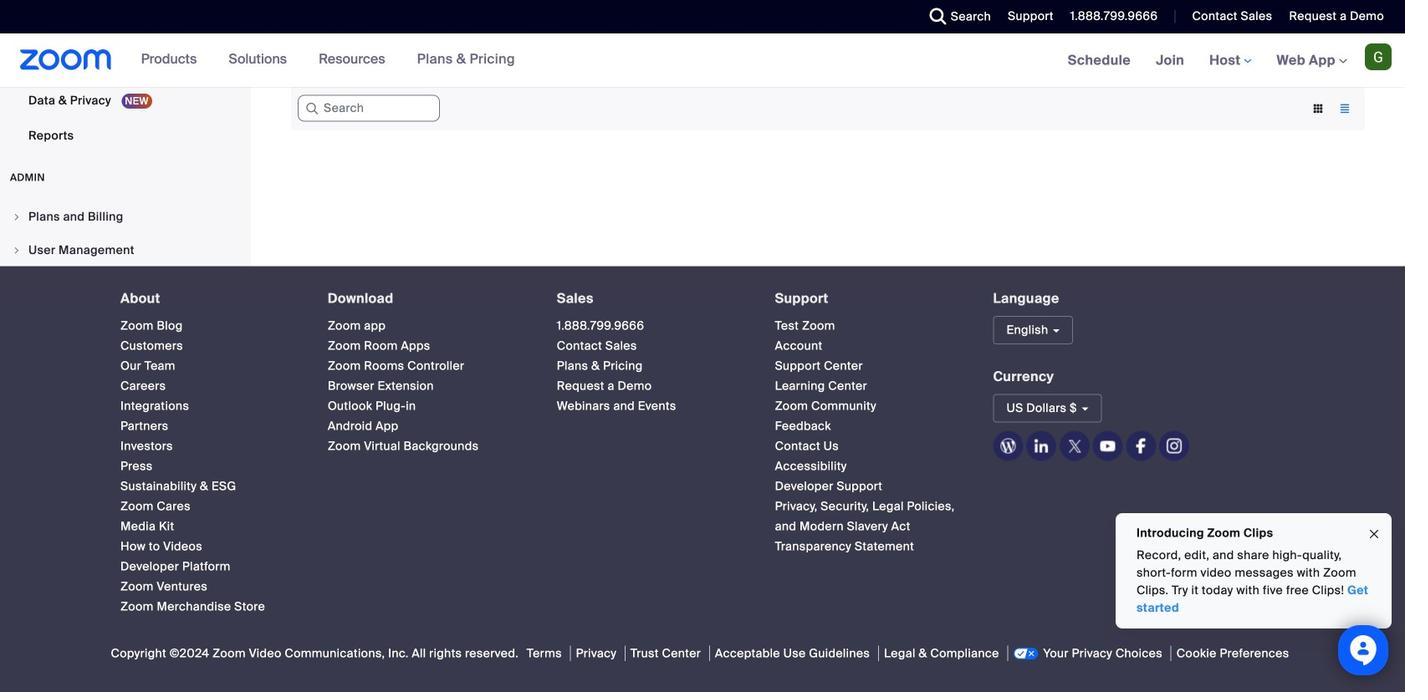 Task type: vqa. For each thing, say whether or not it's contained in the screenshot.
Search Contacts Input text field
no



Task type: describe. For each thing, give the bounding box(es) containing it.
product information navigation
[[129, 33, 528, 87]]

2 heading from the left
[[328, 292, 527, 306]]

admin menu menu
[[0, 201, 246, 435]]

grid mode, not selected image
[[1305, 101, 1332, 116]]

2 menu item from the top
[[0, 235, 246, 266]]

1 menu item from the top
[[0, 201, 246, 233]]

1 heading from the left
[[120, 292, 298, 306]]

4 heading from the left
[[775, 292, 963, 306]]

3 heading from the left
[[557, 292, 745, 306]]

meetings navigation
[[1056, 33, 1406, 88]]



Task type: locate. For each thing, give the bounding box(es) containing it.
0 vertical spatial menu item
[[0, 201, 246, 233]]

zoom logo image
[[20, 49, 112, 70]]

close image
[[1368, 525, 1381, 544]]

1 vertical spatial menu item
[[0, 235, 246, 266]]

profile picture image
[[1365, 44, 1392, 70]]

heading
[[120, 292, 298, 306], [328, 292, 527, 306], [557, 292, 745, 306], [775, 292, 963, 306]]

right image
[[12, 246, 22, 256]]

Search text field
[[298, 95, 440, 122]]

personal menu menu
[[0, 0, 246, 154]]

list mode, selected image
[[1332, 101, 1359, 116]]

menu item
[[0, 201, 246, 233], [0, 235, 246, 266]]

banner
[[0, 33, 1406, 88]]

right image
[[12, 212, 22, 222]]



